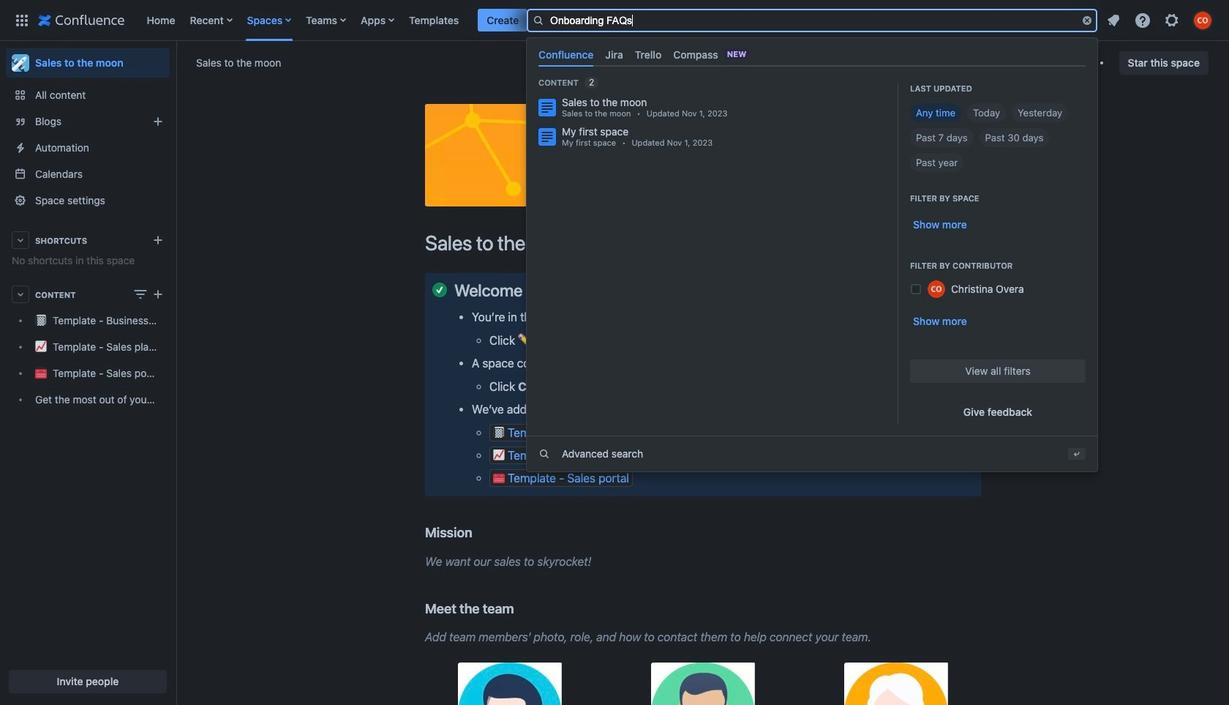 Task type: describe. For each thing, give the bounding box(es) containing it.
advanced search image
[[539, 448, 551, 460]]

create a page image
[[149, 286, 167, 303]]

more actions image
[[1088, 54, 1106, 71]]

last updated option group
[[911, 103, 1086, 172]]

angie.svg image
[[458, 662, 562, 705]]

premium image
[[868, 15, 880, 26]]

claudia.svg image
[[845, 662, 949, 705]]

help icon image
[[1135, 11, 1152, 29]]

search image
[[533, 14, 545, 26]]

clear search session image
[[1082, 14, 1094, 26]]

create a blog image
[[149, 113, 167, 130]]

Search Confluence field
[[527, 8, 1098, 32]]

gael.svg image
[[651, 662, 756, 705]]

0 horizontal spatial copy image
[[471, 524, 489, 541]]

settings icon image
[[1164, 11, 1182, 29]]

1 tab from the left
[[533, 42, 600, 66]]

list for appswitcher icon
[[139, 0, 847, 41]]

1 page image from the top
[[539, 99, 556, 116]]

3 tab from the left
[[629, 42, 668, 66]]

2 page image from the top
[[539, 128, 556, 145]]

notification icon image
[[1106, 11, 1123, 29]]



Task type: locate. For each thing, give the bounding box(es) containing it.
appswitcher icon image
[[13, 11, 31, 29]]

tree
[[6, 307, 170, 413]]

1 horizontal spatial list
[[1101, 7, 1221, 33]]

None search field
[[527, 8, 1098, 32]]

change view image
[[132, 286, 149, 303]]

0 vertical spatial copy image
[[471, 524, 489, 541]]

1 vertical spatial copy image
[[513, 599, 530, 617]]

list for premium image on the right of the page
[[1101, 7, 1221, 33]]

tab list
[[533, 42, 1092, 66]]

:notebook: image
[[493, 426, 505, 437], [493, 426, 505, 437]]

list item
[[478, 8, 528, 32]]

collapse sidebar image
[[160, 48, 192, 78]]

global element
[[9, 0, 847, 41]]

tab
[[533, 42, 600, 66], [600, 42, 629, 66], [629, 42, 668, 66]]

0 vertical spatial page image
[[539, 99, 556, 116]]

1 horizontal spatial copy image
[[513, 599, 530, 617]]

:check_mark: image
[[433, 283, 447, 298]]

0 horizontal spatial list
[[139, 0, 847, 41]]

:chart_with_upwards_trend: image
[[493, 449, 505, 460]]

copy link image
[[1006, 54, 1024, 71]]

banner
[[0, 0, 1230, 471]]

list item inside global element
[[478, 8, 528, 32]]

1 vertical spatial page image
[[539, 128, 556, 145]]

tree inside space element
[[6, 307, 170, 413]]

:toolbox: image
[[493, 472, 505, 483], [493, 472, 505, 483]]

add shortcut image
[[149, 231, 167, 249]]

2 tab from the left
[[600, 42, 629, 66]]

edit this page image
[[934, 54, 952, 71]]

space element
[[0, 41, 176, 705]]

copy image
[[471, 524, 489, 541], [513, 599, 530, 617]]

confluence image
[[38, 11, 125, 29], [38, 11, 125, 29]]

:chart_with_upwards_trend: image
[[493, 449, 505, 460]]

list
[[139, 0, 847, 41], [1101, 7, 1221, 33]]

page image
[[539, 99, 556, 116], [539, 128, 556, 145]]



Task type: vqa. For each thing, say whether or not it's contained in the screenshot.
More categories image
no



